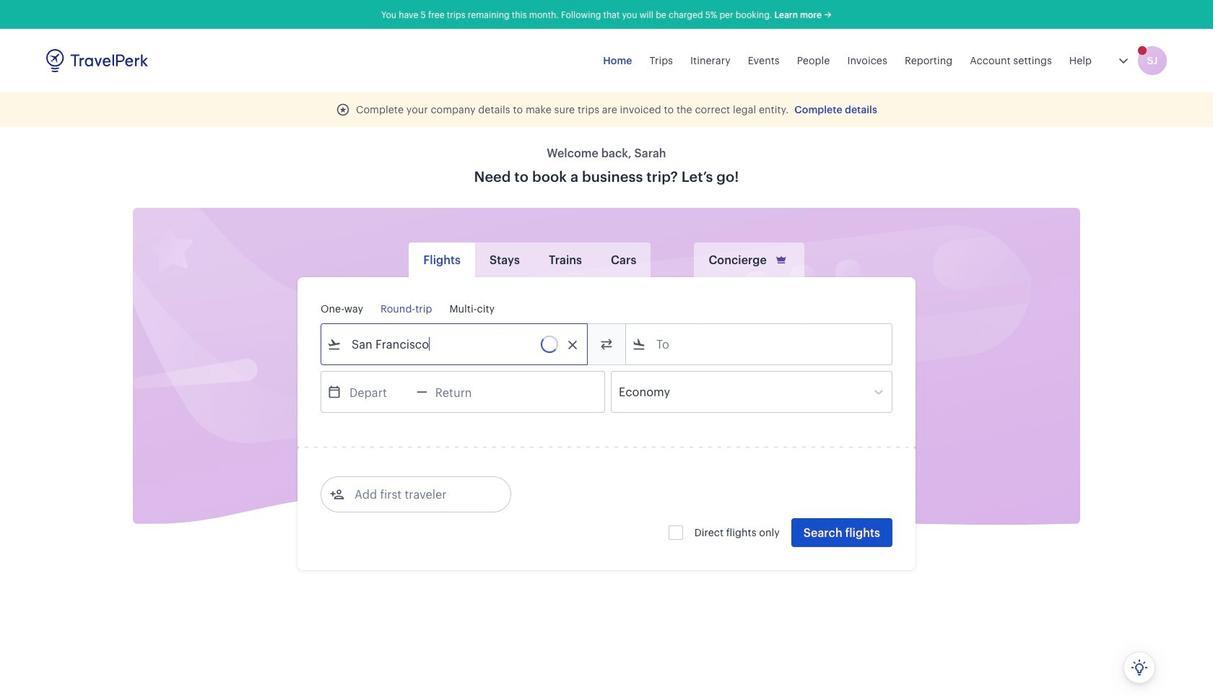 Task type: vqa. For each thing, say whether or not it's contained in the screenshot.
from search field
yes



Task type: describe. For each thing, give the bounding box(es) containing it.
From search field
[[342, 333, 568, 356]]

To search field
[[646, 333, 873, 356]]

Depart text field
[[342, 372, 417, 412]]

Return text field
[[427, 372, 503, 412]]



Task type: locate. For each thing, give the bounding box(es) containing it.
Add first traveler search field
[[345, 483, 495, 506]]



